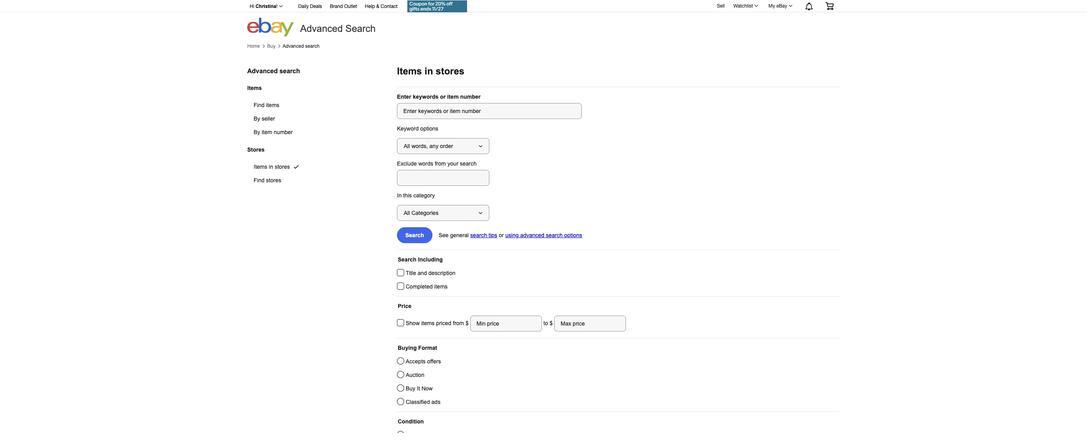 Task type: locate. For each thing, give the bounding box(es) containing it.
classified ads
[[406, 399, 440, 405]]

by inside 'link'
[[254, 129, 260, 135]]

0 vertical spatial by
[[254, 116, 260, 122]]

keyword options
[[397, 125, 438, 132]]

stores
[[436, 66, 464, 76], [275, 164, 290, 170], [266, 177, 281, 184]]

by left seller
[[254, 116, 260, 122]]

1 horizontal spatial buy
[[406, 385, 415, 392]]

items up enter
[[397, 66, 422, 76]]

0 vertical spatial find
[[254, 102, 265, 108]]

completed items
[[406, 284, 448, 290]]

Exclude words from your search text field
[[397, 170, 489, 186]]

1 vertical spatial number
[[274, 129, 293, 135]]

and
[[418, 270, 427, 276]]

advanced down buy link on the left top
[[247, 68, 278, 74]]

advanced right buy link on the left top
[[283, 43, 304, 49]]

including
[[418, 256, 443, 263]]

in
[[425, 66, 433, 76], [269, 164, 273, 170]]

search up search including
[[405, 232, 424, 239]]

2 find from the top
[[254, 177, 265, 184]]

2 vertical spatial search
[[398, 256, 416, 263]]

or right the tips
[[499, 232, 504, 239]]

item down seller
[[262, 129, 272, 135]]

0 vertical spatial advanced search
[[283, 43, 320, 49]]

items down description
[[434, 284, 448, 290]]

1 vertical spatial advanced
[[283, 43, 304, 49]]

hi
[[250, 4, 254, 9]]

advanced
[[520, 232, 544, 239]]

search
[[305, 43, 320, 49], [280, 68, 300, 74], [460, 160, 477, 167], [470, 232, 487, 239], [546, 232, 563, 239]]

item right keywords
[[447, 94, 459, 100]]

stores down items in stores link
[[266, 177, 281, 184]]

items right show
[[421, 320, 435, 326]]

1 horizontal spatial $
[[550, 320, 553, 326]]

banner
[[245, 0, 840, 37]]

1 vertical spatial stores
[[275, 164, 290, 170]]

description
[[428, 270, 455, 276]]

1 vertical spatial search
[[405, 232, 424, 239]]

Enter keywords or item number text field
[[397, 103, 582, 119]]

1 vertical spatial advanced search
[[247, 68, 300, 74]]

2 vertical spatial items
[[421, 320, 435, 326]]

find
[[254, 102, 265, 108], [254, 177, 265, 184]]

search for search including
[[398, 256, 416, 263]]

0 vertical spatial number
[[460, 94, 481, 100]]

by down by seller
[[254, 129, 260, 135]]

stores up enter keywords or item number
[[436, 66, 464, 76]]

0 horizontal spatial or
[[440, 94, 446, 100]]

2 $ from the left
[[550, 320, 553, 326]]

0 horizontal spatial buy
[[267, 43, 275, 49]]

brand outlet
[[330, 4, 357, 9]]

your
[[448, 160, 458, 167]]

items for completed
[[434, 284, 448, 290]]

0 horizontal spatial $
[[466, 320, 470, 326]]

buy right 'home'
[[267, 43, 275, 49]]

buy left it
[[406, 385, 415, 392]]

0 horizontal spatial number
[[274, 129, 293, 135]]

0 vertical spatial buy
[[267, 43, 275, 49]]

advanced search
[[283, 43, 320, 49], [247, 68, 300, 74]]

accepts
[[406, 358, 426, 365]]

see
[[439, 232, 449, 239]]

items
[[397, 66, 422, 76], [247, 85, 262, 91], [254, 164, 267, 170]]

0 horizontal spatial items in stores
[[254, 164, 290, 170]]

buying
[[398, 345, 417, 351]]

&
[[376, 4, 379, 9]]

items in stores link
[[247, 160, 309, 174]]

1 find from the top
[[254, 102, 265, 108]]

1 vertical spatial options
[[564, 232, 582, 239]]

items for find
[[266, 102, 279, 108]]

item
[[447, 94, 459, 100], [262, 129, 272, 135]]

advanced down deals
[[300, 23, 343, 34]]

contact
[[381, 4, 398, 9]]

show items priced from
[[406, 320, 466, 326]]

search up title
[[398, 256, 416, 263]]

$
[[466, 320, 470, 326], [550, 320, 553, 326]]

0 horizontal spatial from
[[435, 160, 446, 167]]

0 horizontal spatial options
[[420, 125, 438, 132]]

$ right priced
[[466, 320, 470, 326]]

0 vertical spatial items in stores
[[397, 66, 464, 76]]

advanced search down buy link on the left top
[[247, 68, 300, 74]]

advanced search
[[300, 23, 376, 34]]

search inside button
[[405, 232, 424, 239]]

1 vertical spatial from
[[453, 320, 464, 326]]

title
[[406, 270, 416, 276]]

1 vertical spatial by
[[254, 129, 260, 135]]

1 horizontal spatial or
[[499, 232, 504, 239]]

1 vertical spatial find
[[254, 177, 265, 184]]

banner containing sell
[[245, 0, 840, 37]]

items inside find items link
[[266, 102, 279, 108]]

from
[[435, 160, 446, 167], [453, 320, 464, 326]]

items in stores up keywords
[[397, 66, 464, 76]]

by for by seller
[[254, 116, 260, 122]]

2 vertical spatial items
[[254, 164, 267, 170]]

items in stores up find stores
[[254, 164, 290, 170]]

help & contact
[[365, 4, 398, 9]]

0 horizontal spatial in
[[269, 164, 273, 170]]

keyword
[[397, 125, 419, 132]]

stores
[[247, 146, 265, 153]]

buy
[[267, 43, 275, 49], [406, 385, 415, 392]]

1 horizontal spatial from
[[453, 320, 464, 326]]

0 vertical spatial options
[[420, 125, 438, 132]]

daily
[[298, 4, 309, 9]]

general
[[450, 232, 469, 239]]

keywords
[[413, 94, 439, 100]]

words
[[418, 160, 433, 167]]

search down help
[[345, 23, 376, 34]]

stores up find stores link
[[275, 164, 290, 170]]

0 vertical spatial search
[[345, 23, 376, 34]]

to
[[543, 320, 548, 326]]

by
[[254, 116, 260, 122], [254, 129, 260, 135]]

offers
[[427, 358, 441, 365]]

from right priced
[[453, 320, 464, 326]]

0 vertical spatial in
[[425, 66, 433, 76]]

brand
[[330, 4, 343, 9]]

home
[[247, 43, 260, 49]]

search right your
[[460, 160, 477, 167]]

0 vertical spatial items
[[266, 102, 279, 108]]

number up enter keywords or item number text box
[[460, 94, 481, 100]]

find down items in stores link
[[254, 177, 265, 184]]

search down the advanced search link
[[280, 68, 300, 74]]

sell link
[[713, 3, 728, 9]]

1 vertical spatial in
[[269, 164, 273, 170]]

my
[[769, 3, 775, 9]]

find up by seller
[[254, 102, 265, 108]]

0 vertical spatial item
[[447, 94, 459, 100]]

number
[[460, 94, 481, 100], [274, 129, 293, 135]]

watchlist
[[733, 3, 753, 9]]

deals
[[310, 4, 322, 9]]

category
[[413, 192, 435, 199]]

number down by seller link
[[274, 129, 293, 135]]

by for by item number
[[254, 129, 260, 135]]

items
[[266, 102, 279, 108], [434, 284, 448, 290], [421, 320, 435, 326]]

items up find stores
[[254, 164, 267, 170]]

1 horizontal spatial item
[[447, 94, 459, 100]]

search
[[345, 23, 376, 34], [405, 232, 424, 239], [398, 256, 416, 263]]

or right keywords
[[440, 94, 446, 100]]

see general search tips or using advanced search options
[[439, 232, 582, 239]]

items in stores
[[397, 66, 464, 76], [254, 164, 290, 170]]

by item number
[[254, 129, 293, 135]]

1 horizontal spatial items in stores
[[397, 66, 464, 76]]

in up find stores
[[269, 164, 273, 170]]

1 horizontal spatial number
[[460, 94, 481, 100]]

in up keywords
[[425, 66, 433, 76]]

exclude words from your search
[[397, 160, 477, 167]]

1 horizontal spatial options
[[564, 232, 582, 239]]

2 by from the top
[[254, 129, 260, 135]]

items up seller
[[266, 102, 279, 108]]

daily deals
[[298, 4, 322, 9]]

advanced search right buy link on the left top
[[283, 43, 320, 49]]

0 horizontal spatial item
[[262, 129, 272, 135]]

items up find items on the left top of page
[[247, 85, 262, 91]]

find for find stores
[[254, 177, 265, 184]]

from left your
[[435, 160, 446, 167]]

1 vertical spatial buy
[[406, 385, 415, 392]]

advanced
[[300, 23, 343, 34], [283, 43, 304, 49], [247, 68, 278, 74]]

my ebay
[[769, 3, 787, 9]]

1 vertical spatial items
[[247, 85, 262, 91]]

using
[[505, 232, 519, 239]]

$ right to
[[550, 320, 553, 326]]

1 vertical spatial item
[[262, 129, 272, 135]]

1 by from the top
[[254, 116, 260, 122]]

1 vertical spatial items
[[434, 284, 448, 290]]



Task type: vqa. For each thing, say whether or not it's contained in the screenshot.
the left Ebay Refurbished
no



Task type: describe. For each thing, give the bounding box(es) containing it.
buy link
[[267, 43, 275, 49]]

search button
[[397, 227, 432, 243]]

home link
[[247, 43, 260, 49]]

get an extra 20% off image
[[407, 0, 467, 12]]

1 vertical spatial items in stores
[[254, 164, 290, 170]]

item inside 'link'
[[262, 129, 272, 135]]

enter keywords or item number
[[397, 94, 481, 100]]

1 $ from the left
[[466, 320, 470, 326]]

search including
[[398, 256, 443, 263]]

0 vertical spatial advanced
[[300, 23, 343, 34]]

advanced search link
[[283, 43, 320, 49]]

buy for buy link on the left top
[[267, 43, 275, 49]]

help & contact link
[[365, 2, 398, 11]]

auction
[[406, 372, 424, 378]]

format
[[418, 345, 437, 351]]

items for show
[[421, 320, 435, 326]]

christina
[[256, 4, 276, 9]]

Enter minimum price range value, $ text field
[[470, 316, 542, 332]]

outlet
[[344, 4, 357, 9]]

1 vertical spatial or
[[499, 232, 504, 239]]

in
[[397, 192, 402, 199]]

buying format
[[398, 345, 437, 351]]

this
[[403, 192, 412, 199]]

find items
[[254, 102, 279, 108]]

2 vertical spatial advanced
[[247, 68, 278, 74]]

classified
[[406, 399, 430, 405]]

show
[[406, 320, 420, 326]]

find stores
[[254, 177, 281, 184]]

0 vertical spatial items
[[397, 66, 422, 76]]

your shopping cart image
[[825, 2, 834, 10]]

search down advanced search at left top
[[305, 43, 320, 49]]

ads
[[431, 399, 440, 405]]

find items link
[[247, 98, 312, 112]]

2 vertical spatial stores
[[266, 177, 281, 184]]

to $
[[542, 320, 554, 326]]

find stores link
[[247, 174, 309, 187]]

enter
[[397, 94, 411, 100]]

price
[[398, 303, 411, 309]]

buy for buy it now
[[406, 385, 415, 392]]

it
[[417, 385, 420, 392]]

exclude
[[397, 160, 417, 167]]

by item number link
[[247, 126, 312, 139]]

in inside items in stores link
[[269, 164, 273, 170]]

0 vertical spatial or
[[440, 94, 446, 100]]

seller
[[262, 116, 275, 122]]

number inside 'link'
[[274, 129, 293, 135]]

0 vertical spatial stores
[[436, 66, 464, 76]]

in this category
[[397, 192, 435, 199]]

my ebay link
[[764, 1, 796, 11]]

priced
[[436, 320, 451, 326]]

help
[[365, 4, 375, 9]]

!
[[276, 4, 278, 9]]

accepts offers
[[406, 358, 441, 365]]

sell
[[717, 3, 725, 9]]

ebay
[[776, 3, 787, 9]]

now
[[422, 385, 433, 392]]

search for search button
[[405, 232, 424, 239]]

search tips link
[[470, 232, 497, 239]]

by seller link
[[247, 112, 312, 126]]

daily deals link
[[298, 2, 322, 11]]

buy it now
[[406, 385, 433, 392]]

search left the tips
[[470, 232, 487, 239]]

0 vertical spatial from
[[435, 160, 446, 167]]

search right 'advanced'
[[546, 232, 563, 239]]

by seller
[[254, 116, 275, 122]]

account navigation
[[245, 0, 840, 14]]

1 horizontal spatial in
[[425, 66, 433, 76]]

condition
[[398, 419, 424, 425]]

completed
[[406, 284, 433, 290]]

brand outlet link
[[330, 2, 357, 11]]

Enter maximum price range value, $ text field
[[554, 316, 626, 332]]

find for find items
[[254, 102, 265, 108]]

tips
[[489, 232, 497, 239]]

hi christina !
[[250, 4, 278, 9]]

watchlist link
[[729, 1, 762, 11]]

title and description
[[406, 270, 455, 276]]

using advanced search options link
[[505, 232, 582, 239]]



